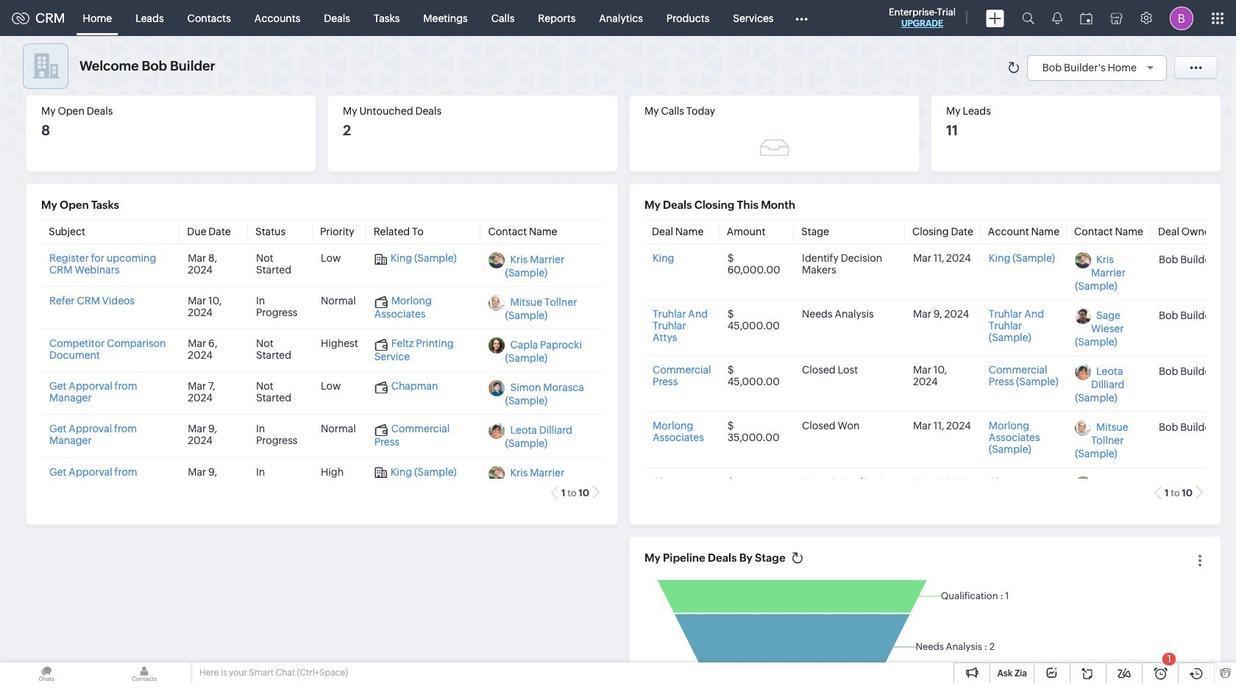 Task type: vqa. For each thing, say whether or not it's contained in the screenshot.
Profile icon
yes



Task type: locate. For each thing, give the bounding box(es) containing it.
create menu image
[[986, 9, 1005, 27]]

contacts image
[[98, 663, 191, 684]]

profile element
[[1161, 0, 1202, 36]]

search image
[[1022, 12, 1035, 24]]

search element
[[1013, 0, 1044, 36]]

signals image
[[1052, 12, 1063, 24]]

Other Modules field
[[786, 6, 817, 30]]



Task type: describe. For each thing, give the bounding box(es) containing it.
create menu element
[[977, 0, 1013, 36]]

signals element
[[1044, 0, 1071, 36]]

calendar image
[[1080, 12, 1093, 24]]

profile image
[[1170, 6, 1194, 30]]

chats image
[[0, 663, 93, 684]]

logo image
[[12, 12, 29, 24]]



